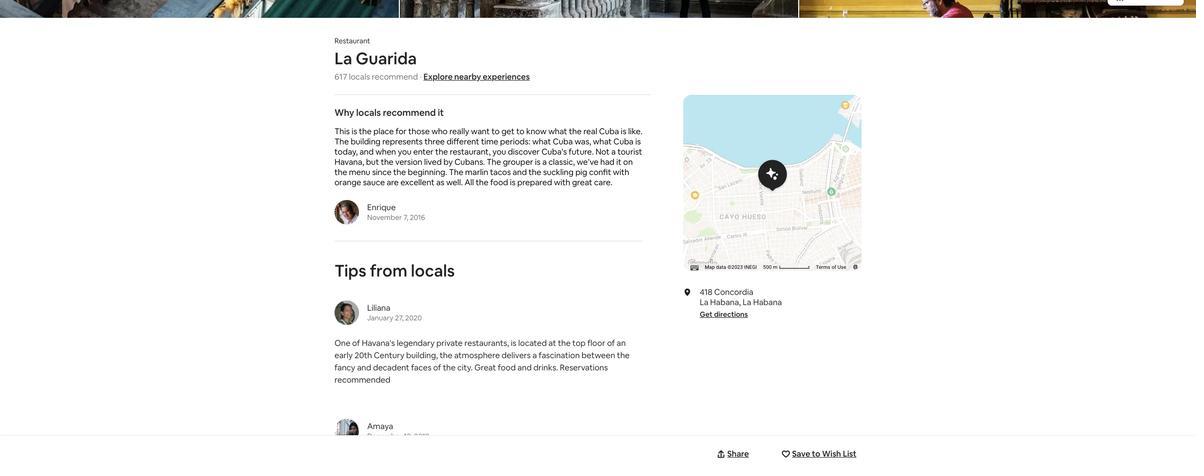Task type: describe. For each thing, give the bounding box(es) containing it.
data
[[717, 265, 727, 270]]

map data ©2023 inegi
[[705, 265, 757, 270]]

and down 20th
[[357, 363, 371, 374]]

delivers
[[502, 351, 531, 361]]

2 vertical spatial locals
[[411, 261, 455, 282]]

recommended
[[335, 375, 391, 386]]

was,
[[575, 136, 592, 147]]

excellent
[[401, 177, 435, 188]]

2016
[[410, 213, 425, 222]]

amaya
[[367, 422, 393, 432]]

inegi
[[745, 265, 757, 270]]

really
[[450, 126, 470, 137]]

december
[[367, 432, 403, 442]]

of left an
[[607, 338, 615, 349]]

three
[[425, 136, 445, 147]]

one of havana's  legendary private restaurants, is located at the top floor of an early 20th century building, the atmosphere delivers a fascination between the fancy and decadent faces of the city. great food and drinks. reservations recommended
[[335, 338, 630, 386]]

enrique november 7, 2016
[[367, 202, 425, 222]]

great
[[572, 177, 593, 188]]

1 horizontal spatial the
[[449, 167, 464, 178]]

2019
[[414, 432, 430, 442]]

1 horizontal spatial with
[[613, 167, 630, 178]]

sauce
[[363, 177, 385, 188]]

private
[[437, 338, 463, 349]]

of right one on the bottom of page
[[352, 338, 360, 349]]

habana,
[[711, 297, 741, 308]]

city.
[[458, 363, 473, 374]]

an
[[617, 338, 626, 349]]

tips
[[335, 261, 367, 282]]

a inside one of havana's  legendary private restaurants, is located at the top floor of an early 20th century building, the atmosphere delivers a fascination between the fancy and decadent faces of the city. great food and drinks. reservations recommended
[[533, 351, 537, 361]]

0 vertical spatial it
[[438, 107, 444, 119]]

cuba right real
[[599, 126, 619, 137]]

and down delivers
[[518, 363, 532, 374]]

is right this
[[352, 126, 357, 137]]

those
[[409, 126, 430, 137]]

today,
[[335, 147, 358, 157]]

explore nearby experiences button
[[424, 72, 530, 82]]

it inside this is the place for those who really want to get to know what the real cuba is like. the building represents three different time periods: what cuba was, what cuba is today, and when you enter the restaurant, you discover cuba's future. not a tourist havana, but the version lived by cubans.   the grouper is a classic, we've had it on the menu since the beginning. the marlin tacos and the suckling pig confit with orange sauce are excellent as well. all the food is prepared with great care.
[[617, 157, 622, 168]]

represents
[[383, 136, 423, 147]]

enrique image
[[335, 200, 359, 225]]

recommend inside restaurant la guarida 617 locals recommend · explore nearby experiences
[[372, 72, 418, 82]]

atmosphere
[[454, 351, 500, 361]]

photo of la guarida image
[[0, 0, 399, 39]]

discover
[[508, 147, 540, 157]]

floor
[[588, 338, 606, 349]]

418
[[700, 287, 713, 298]]

pig
[[576, 167, 588, 178]]

classic,
[[549, 157, 575, 168]]

located
[[519, 338, 547, 349]]

2 horizontal spatial a
[[612, 147, 616, 157]]

orange
[[335, 177, 361, 188]]

enter
[[414, 147, 434, 157]]

2 horizontal spatial the
[[487, 157, 501, 168]]

500 m
[[764, 265, 779, 270]]

0 horizontal spatial the
[[335, 136, 349, 147]]

for
[[396, 126, 407, 137]]

at
[[549, 338, 557, 349]]

0 horizontal spatial with
[[554, 177, 571, 188]]

century
[[374, 351, 405, 361]]

share button
[[716, 445, 755, 465]]

concordia
[[715, 287, 754, 298]]

7,
[[404, 213, 409, 222]]

periods:
[[500, 136, 531, 147]]

food inside one of havana's  legendary private restaurants, is located at the top floor of an early 20th century building, the atmosphere delivers a fascination between the fancy and decadent faces of the city. great food and drinks. reservations recommended
[[498, 363, 516, 374]]

1 horizontal spatial a
[[543, 157, 547, 168]]

legendary
[[397, 338, 435, 349]]

617
[[335, 72, 347, 82]]

and right tacos
[[513, 167, 527, 178]]

grouper
[[503, 157, 534, 168]]

13,
[[404, 432, 413, 442]]

confit
[[589, 167, 612, 178]]

cuba left was,
[[553, 136, 573, 147]]

nearby
[[455, 72, 481, 82]]

2 you from the left
[[493, 147, 506, 157]]

fascination
[[539, 351, 580, 361]]

prepared
[[518, 177, 553, 188]]

what right periods:
[[533, 136, 551, 147]]

liliana image
[[335, 301, 359, 326]]

map region
[[600, 46, 993, 307]]

la inside restaurant la guarida 617 locals recommend · explore nearby experiences
[[335, 48, 352, 69]]

lived
[[424, 157, 442, 168]]

amaya image
[[335, 420, 359, 444]]

restaurants,
[[465, 338, 509, 349]]

version
[[396, 157, 423, 168]]

is inside one of havana's  legendary private restaurants, is located at the top floor of an early 20th century building, the atmosphere delivers a fascination between the fancy and decadent faces of the city. great food and drinks. reservations recommended
[[511, 338, 517, 349]]

top
[[573, 338, 586, 349]]

is left like.
[[621, 126, 627, 137]]

beginning.
[[408, 167, 447, 178]]

place
[[374, 126, 394, 137]]

guarida
[[356, 48, 417, 69]]

are
[[387, 177, 399, 188]]

this
[[335, 126, 350, 137]]

havana's
[[362, 338, 395, 349]]

liliana january 27, 2020
[[367, 303, 422, 323]]

care.
[[594, 177, 613, 188]]

·
[[420, 72, 422, 82]]



Task type: locate. For each thing, give the bounding box(es) containing it.
the right but
[[381, 157, 394, 168]]

map
[[705, 265, 715, 270]]

what up cuba's on the left top of the page
[[549, 126, 568, 137]]

reservations
[[560, 363, 608, 374]]

the right at
[[558, 338, 571, 349]]

20th
[[355, 351, 372, 361]]

future.
[[569, 147, 594, 157]]

0 vertical spatial locals
[[349, 72, 370, 82]]

amaya image
[[335, 420, 359, 444]]

liliana image
[[335, 301, 359, 326]]

like.
[[629, 126, 643, 137]]

list
[[843, 449, 857, 460]]

had
[[601, 157, 615, 168]]

faces
[[411, 363, 432, 374]]

is right the "not"
[[636, 136, 641, 147]]

of
[[832, 265, 837, 270], [352, 338, 360, 349], [607, 338, 615, 349], [433, 363, 441, 374]]

cubans.
[[455, 157, 485, 168]]

to right save on the bottom of page
[[812, 449, 821, 460]]

terms
[[817, 265, 831, 270]]

is left cuba's on the left top of the page
[[535, 157, 541, 168]]

food right marlin
[[491, 177, 508, 188]]

m
[[773, 265, 778, 270]]

between
[[582, 351, 616, 361]]

500 m button
[[761, 264, 813, 271]]

cuba
[[599, 126, 619, 137], [553, 136, 573, 147], [614, 136, 634, 147]]

1 vertical spatial locals
[[356, 107, 381, 119]]

with left great
[[554, 177, 571, 188]]

the
[[359, 126, 372, 137], [569, 126, 582, 137], [436, 147, 448, 157], [381, 157, 394, 168], [335, 167, 347, 178], [394, 167, 406, 178], [529, 167, 542, 178], [476, 177, 489, 188], [558, 338, 571, 349], [440, 351, 453, 361], [617, 351, 630, 361], [443, 363, 456, 374]]

is down grouper
[[510, 177, 516, 188]]

decadent
[[373, 363, 410, 374]]

0 vertical spatial food
[[491, 177, 508, 188]]

building,
[[406, 351, 438, 361]]

save to wish list
[[793, 449, 857, 460]]

locals
[[349, 72, 370, 82], [356, 107, 381, 119], [411, 261, 455, 282]]

locals right 617
[[349, 72, 370, 82]]

it up the who
[[438, 107, 444, 119]]

1 horizontal spatial la
[[700, 297, 709, 308]]

to right get
[[517, 126, 525, 137]]

1 vertical spatial it
[[617, 157, 622, 168]]

the up havana,
[[335, 136, 349, 147]]

la up 'get'
[[700, 297, 709, 308]]

tacos
[[490, 167, 511, 178]]

locals up place
[[356, 107, 381, 119]]

27,
[[395, 314, 404, 323]]

save
[[793, 449, 811, 460]]

experiences
[[483, 72, 530, 82]]

on
[[624, 157, 633, 168]]

0 horizontal spatial a
[[533, 351, 537, 361]]

to left get
[[492, 126, 500, 137]]

get
[[700, 310, 713, 319]]

know
[[527, 126, 547, 137]]

keyboard shortcuts image
[[691, 265, 699, 271]]

liliana
[[367, 303, 391, 314]]

why locals recommend it
[[335, 107, 444, 119]]

as
[[437, 177, 445, 188]]

enrique
[[367, 202, 396, 213]]

0 horizontal spatial la
[[335, 48, 352, 69]]

the left menu on the left of the page
[[335, 167, 347, 178]]

of right faces in the bottom left of the page
[[433, 363, 441, 374]]

0 horizontal spatial it
[[438, 107, 444, 119]]

the down private
[[440, 351, 453, 361]]

0 horizontal spatial to
[[492, 126, 500, 137]]

the right all
[[476, 177, 489, 188]]

to
[[492, 126, 500, 137], [517, 126, 525, 137], [812, 449, 821, 460]]

different
[[447, 136, 480, 147]]

is
[[352, 126, 357, 137], [621, 126, 627, 137], [636, 136, 641, 147], [535, 157, 541, 168], [510, 177, 516, 188], [511, 338, 517, 349]]

food inside this is the place for those who really want to get to know what the real cuba is like. the building represents three different time periods: what cuba was, what cuba is today, and when you enter the restaurant, you discover cuba's future. not a tourist havana, but the version lived by cubans.   the grouper is a classic, we've had it on the menu since the beginning. the marlin tacos and the suckling pig confit with orange sauce are excellent as well. all the food is prepared with great care.
[[491, 177, 508, 188]]

the down an
[[617, 351, 630, 361]]

restaurant la guarida 617 locals recommend · explore nearby experiences
[[335, 36, 530, 82]]

recommend down guarida
[[372, 72, 418, 82]]

locals inside restaurant la guarida 617 locals recommend · explore nearby experiences
[[349, 72, 370, 82]]

and
[[360, 147, 374, 157], [513, 167, 527, 178], [357, 363, 371, 374], [518, 363, 532, 374]]

drinks.
[[534, 363, 558, 374]]

a down located
[[533, 351, 537, 361]]

the left all
[[449, 167, 464, 178]]

the left city. on the bottom left of the page
[[443, 363, 456, 374]]

marlin
[[465, 167, 489, 178]]

the down time
[[487, 157, 501, 168]]

terms of use link
[[817, 265, 847, 270]]

with
[[613, 167, 630, 178], [554, 177, 571, 188]]

enrique image
[[335, 200, 359, 225]]

why
[[335, 107, 354, 119]]

1 vertical spatial food
[[498, 363, 516, 374]]

1 you from the left
[[398, 147, 412, 157]]

1 vertical spatial recommend
[[383, 107, 436, 119]]

of left use
[[832, 265, 837, 270]]

report errors in the road map or imagery to google image
[[853, 264, 859, 270]]

the right since
[[394, 167, 406, 178]]

2 horizontal spatial la
[[743, 297, 752, 308]]

time
[[481, 136, 499, 147]]

amaya december 13, 2019
[[367, 422, 430, 442]]

it left on
[[617, 157, 622, 168]]

to inside button
[[812, 449, 821, 460]]

the left place
[[359, 126, 372, 137]]

locals right from
[[411, 261, 455, 282]]

a right the "not"
[[612, 147, 616, 157]]

la up directions
[[743, 297, 752, 308]]

tips from locals
[[335, 261, 455, 282]]

get directions link
[[700, 310, 748, 319]]

a left classic,
[[543, 157, 547, 168]]

november
[[367, 213, 402, 222]]

fancy
[[335, 363, 356, 374]]

havana,
[[335, 157, 364, 168]]

food down delivers
[[498, 363, 516, 374]]

you
[[398, 147, 412, 157], [493, 147, 506, 157]]

restaurant,
[[450, 147, 491, 157]]

restaurant
[[335, 36, 370, 45]]

since
[[372, 167, 392, 178]]

1 horizontal spatial to
[[517, 126, 525, 137]]

the left real
[[569, 126, 582, 137]]

by
[[444, 157, 453, 168]]

cuba up on
[[614, 136, 634, 147]]

get
[[502, 126, 515, 137]]

explore
[[424, 72, 453, 82]]

0 horizontal spatial you
[[398, 147, 412, 157]]

©2023
[[728, 265, 743, 270]]

recommend up for on the top of page
[[383, 107, 436, 119]]

great
[[475, 363, 496, 374]]

1 horizontal spatial it
[[617, 157, 622, 168]]

the down discover
[[529, 167, 542, 178]]

2 horizontal spatial to
[[812, 449, 821, 460]]

you up tacos
[[493, 147, 506, 157]]

share
[[728, 449, 750, 460]]

1 horizontal spatial you
[[493, 147, 506, 157]]

what right was,
[[593, 136, 612, 147]]

all
[[465, 177, 474, 188]]

menu
[[349, 167, 371, 178]]

with right care.
[[613, 167, 630, 178]]

you left enter
[[398, 147, 412, 157]]

wish
[[823, 449, 842, 460]]

google image
[[686, 258, 720, 271]]

who
[[432, 126, 448, 137]]

tourist
[[618, 147, 643, 157]]

habana
[[754, 297, 782, 308]]

0 vertical spatial recommend
[[372, 72, 418, 82]]

la up 617
[[335, 48, 352, 69]]

well.
[[446, 177, 463, 188]]

early
[[335, 351, 353, 361]]

when
[[376, 147, 396, 157]]

suckling
[[543, 167, 574, 178]]

is up delivers
[[511, 338, 517, 349]]

this is the place for those who really want to get to know what the real cuba is like. the building represents three different time periods: what cuba was, what cuba is today, and when you enter the restaurant, you discover cuba's future. not a tourist havana, but the version lived by cubans.   the grouper is a classic, we've had it on the menu since the beginning. the marlin tacos and the suckling pig confit with orange sauce are excellent as well. all the food is prepared with great care.
[[335, 126, 643, 188]]

and left when
[[360, 147, 374, 157]]

want
[[471, 126, 490, 137]]

the right enter
[[436, 147, 448, 157]]

not
[[596, 147, 610, 157]]

what
[[549, 126, 568, 137], [533, 136, 551, 147], [593, 136, 612, 147]]



Task type: vqa. For each thing, say whether or not it's contained in the screenshot.
Property type
no



